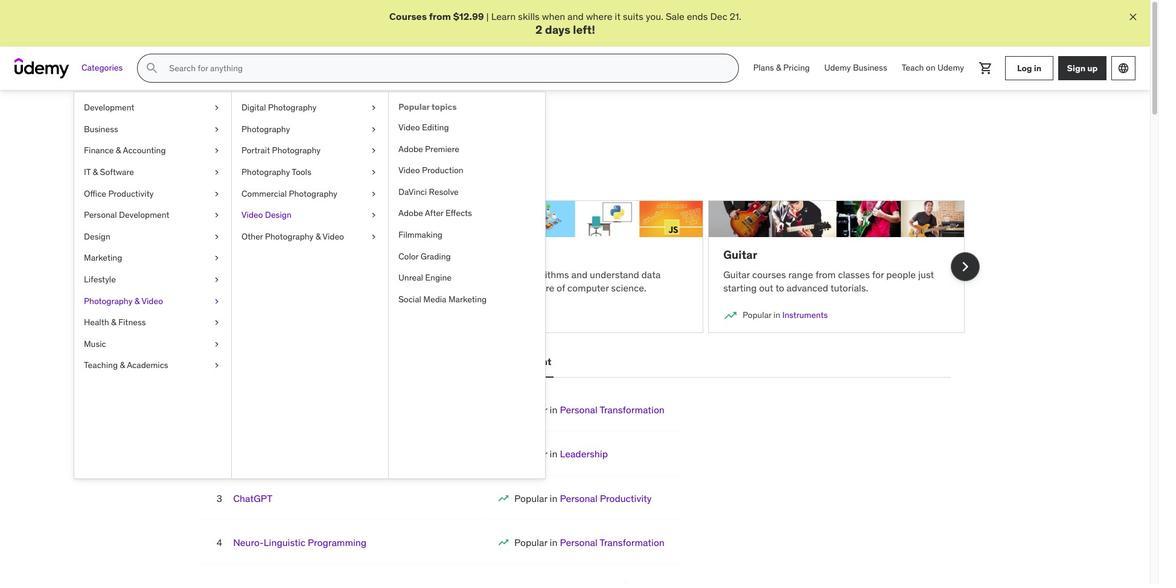 Task type: locate. For each thing, give the bounding box(es) containing it.
topics up editing on the top of page
[[432, 102, 457, 112]]

xsmall image for teaching & academics
[[212, 360, 222, 372]]

& for fitness
[[111, 317, 116, 328]]

photography & video
[[84, 296, 163, 307]]

and up computer
[[572, 269, 588, 281]]

from left $12.99
[[429, 10, 451, 22]]

learn to build algorithms and understand data structures at the core of computer science. link
[[447, 201, 704, 333]]

from inside 'use statistical probability to teach computers how to learn from data.'
[[224, 282, 244, 294]]

xsmall image inside business link
[[212, 124, 222, 136]]

1 vertical spatial guitar
[[724, 269, 750, 281]]

& inside plans & pricing link
[[776, 62, 782, 73]]

video for video production
[[399, 165, 420, 176]]

days
[[545, 23, 571, 37]]

video up davinci
[[399, 165, 420, 176]]

xsmall image for office productivity
[[212, 188, 222, 200]]

adobe premiere
[[399, 143, 460, 154]]

popular in
[[220, 310, 257, 321]]

2 vertical spatial popular in image
[[498, 537, 510, 549]]

unreal engine
[[399, 272, 452, 283]]

probability
[[263, 269, 309, 281]]

0 horizontal spatial udemy
[[825, 62, 851, 73]]

0 vertical spatial popular in image
[[200, 309, 215, 323]]

premiere
[[425, 143, 460, 154]]

1 horizontal spatial from
[[429, 10, 451, 22]]

submit search image
[[145, 61, 160, 76]]

health & fitness
[[84, 317, 146, 328]]

1 popular in personal transformation from the top
[[515, 404, 665, 416]]

photography down photography tools link in the top left of the page
[[289, 188, 337, 199]]

xsmall image inside the other photography & video 'link'
[[369, 231, 379, 243]]

1 vertical spatial and
[[246, 119, 274, 138]]

popular in image
[[724, 309, 738, 323]]

0 vertical spatial productivity
[[108, 188, 154, 199]]

development for 'personal development' link
[[119, 210, 169, 221]]

adobe down video editing
[[399, 143, 423, 154]]

health
[[84, 317, 109, 328]]

filmmaking link
[[389, 225, 545, 246]]

build
[[500, 269, 521, 281]]

video editing link
[[389, 117, 545, 139]]

xsmall image for digital photography
[[369, 102, 379, 114]]

0 horizontal spatial design
[[84, 231, 110, 242]]

xsmall image inside portrait photography link
[[369, 145, 379, 157]]

2 personal transformation link from the top
[[560, 537, 665, 549]]

4
[[217, 537, 222, 549]]

1 transformation from the top
[[600, 404, 665, 416]]

& inside teaching & academics 'link'
[[120, 360, 125, 371]]

from inside courses from $12.99 | learn skills when and where it suits you. sale ends dec 21. 2 days left!
[[429, 10, 451, 22]]

1 vertical spatial skills
[[435, 154, 456, 166]]

& right health
[[111, 317, 116, 328]]

adobe premiere link
[[389, 139, 545, 160]]

courses
[[753, 269, 786, 281]]

xsmall image
[[212, 167, 222, 179], [369, 188, 379, 200], [212, 210, 222, 222], [369, 210, 379, 222], [212, 296, 222, 307], [212, 339, 222, 350], [212, 360, 222, 372]]

1 horizontal spatial design
[[265, 210, 292, 221]]

in right log
[[1034, 63, 1042, 74]]

learn
[[491, 10, 516, 22], [185, 154, 210, 166], [462, 269, 486, 281]]

1 cell from the top
[[515, 404, 665, 416]]

udemy image
[[14, 58, 69, 79]]

popular in image inside carousel element
[[200, 309, 215, 323]]

sign up link
[[1059, 56, 1107, 80]]

xsmall image inside video design link
[[369, 210, 379, 222]]

0 horizontal spatial from
[[224, 282, 244, 294]]

0 horizontal spatial business
[[84, 124, 118, 135]]

xsmall image inside photography link
[[369, 124, 379, 136]]

popular in personal transformation down popular in personal productivity
[[515, 537, 665, 549]]

to left teach at the left
[[311, 269, 320, 281]]

new
[[310, 154, 328, 166]]

xsmall image inside digital photography 'link'
[[369, 102, 379, 114]]

0 vertical spatial development
[[84, 102, 134, 113]]

video design element
[[388, 93, 545, 479]]

statistical
[[219, 269, 261, 281]]

improve
[[341, 154, 376, 166]]

& right it
[[93, 167, 98, 178]]

2 vertical spatial development
[[490, 356, 552, 368]]

from down statistical
[[224, 282, 244, 294]]

xsmall image inside it & software link
[[212, 167, 222, 179]]

plans & pricing
[[754, 62, 810, 73]]

video down lifestyle "link" at top left
[[142, 296, 163, 307]]

starting
[[724, 282, 757, 294]]

development inside 'personal development' link
[[119, 210, 169, 221]]

xsmall image inside 'personal development' link
[[212, 210, 222, 222]]

topics
[[432, 102, 457, 112], [342, 119, 386, 138]]

sale
[[666, 10, 685, 22]]

trending
[[276, 119, 340, 138]]

learn left something
[[185, 154, 210, 166]]

tutorials.
[[831, 282, 869, 294]]

1 vertical spatial design
[[84, 231, 110, 242]]

cell
[[515, 404, 665, 416], [515, 448, 608, 460], [515, 493, 652, 505], [515, 537, 665, 549], [515, 581, 665, 585]]

& down video design link
[[316, 231, 321, 242]]

to inside the learn to build algorithms and understand data structures at the core of computer science.
[[489, 269, 497, 281]]

in
[[1034, 63, 1042, 74], [250, 310, 257, 321], [774, 310, 781, 321], [550, 404, 558, 416], [550, 448, 558, 460], [550, 493, 558, 505], [550, 537, 558, 549]]

adobe for adobe premiere
[[399, 143, 423, 154]]

in down data.
[[250, 310, 257, 321]]

davinci resolve
[[399, 186, 459, 197]]

0 vertical spatial skills
[[518, 10, 540, 22]]

2 vertical spatial and
[[572, 269, 588, 281]]

instruments
[[783, 310, 828, 321]]

personal transformation link up leadership link
[[560, 404, 665, 416]]

xsmall image for personal development
[[212, 210, 222, 222]]

& for software
[[93, 167, 98, 178]]

fitness
[[118, 317, 146, 328]]

0 horizontal spatial personal development
[[84, 210, 169, 221]]

1 horizontal spatial marketing
[[449, 294, 487, 305]]

1 vertical spatial from
[[816, 269, 836, 281]]

1 vertical spatial personal development
[[448, 356, 552, 368]]

2 adobe from the top
[[399, 208, 423, 219]]

learn up structures
[[462, 269, 486, 281]]

photography up tools
[[272, 145, 321, 156]]

1 vertical spatial productivity
[[600, 493, 652, 505]]

bestselling
[[202, 356, 254, 368]]

development inside 'personal development' button
[[490, 356, 552, 368]]

0 vertical spatial learn
[[491, 10, 516, 22]]

skills inside courses from $12.99 | learn skills when and where it suits you. sale ends dec 21. 2 days left!
[[518, 10, 540, 22]]

marketing up lifestyle
[[84, 253, 122, 264]]

production
[[422, 165, 464, 176]]

xsmall image for development
[[212, 102, 222, 114]]

when
[[542, 10, 565, 22]]

health & fitness link
[[74, 312, 231, 334]]

and up left!
[[568, 10, 584, 22]]

adobe after effects link
[[389, 203, 545, 225]]

social media marketing link
[[389, 289, 545, 311]]

udemy right pricing
[[825, 62, 851, 73]]

xsmall image inside health & fitness link
[[212, 317, 222, 329]]

design
[[265, 210, 292, 221], [84, 231, 110, 242]]

courses from $12.99 | learn skills when and where it suits you. sale ends dec 21. 2 days left!
[[389, 10, 742, 37]]

xsmall image inside commercial photography link
[[369, 188, 379, 200]]

digital photography link
[[232, 97, 388, 119]]

in up popular in leadership
[[550, 404, 558, 416]]

business left teach
[[853, 62, 888, 73]]

design down the commercial photography
[[265, 210, 292, 221]]

learn inside courses from $12.99 | learn skills when and where it suits you. sale ends dec 21. 2 days left!
[[491, 10, 516, 22]]

software
[[100, 167, 134, 178]]

0 vertical spatial personal development
[[84, 210, 169, 221]]

0 vertical spatial marketing
[[84, 253, 122, 264]]

1 horizontal spatial topics
[[432, 102, 457, 112]]

personal development link
[[74, 205, 231, 226]]

& right 'teaching'
[[120, 360, 125, 371]]

after
[[425, 208, 444, 219]]

design link
[[74, 226, 231, 248]]

guitar for guitar
[[724, 248, 758, 262]]

xsmall image for music
[[212, 339, 222, 350]]

in down popular in leadership
[[550, 493, 558, 505]]

1 vertical spatial learn
[[185, 154, 210, 166]]

learn right |
[[491, 10, 516, 22]]

1 vertical spatial marketing
[[449, 294, 487, 305]]

0 vertical spatial design
[[265, 210, 292, 221]]

personal transformation link
[[560, 404, 665, 416], [560, 537, 665, 549]]

it & software
[[84, 167, 134, 178]]

& inside it & software link
[[93, 167, 98, 178]]

0 vertical spatial from
[[429, 10, 451, 22]]

adobe for adobe after effects
[[399, 208, 423, 219]]

marketing inside video design element
[[449, 294, 487, 305]]

2 vertical spatial from
[[224, 282, 244, 294]]

1 vertical spatial popular in image
[[498, 493, 510, 505]]

21.
[[730, 10, 742, 22]]

xsmall image inside photography tools link
[[369, 167, 379, 179]]

popular in instruments
[[743, 310, 828, 321]]

how
[[397, 269, 415, 281]]

2 horizontal spatial learn
[[491, 10, 516, 22]]

1 vertical spatial adobe
[[399, 208, 423, 219]]

1 adobe from the top
[[399, 143, 423, 154]]

shopping cart with 0 items image
[[979, 61, 994, 76]]

popular in image
[[200, 309, 215, 323], [498, 493, 510, 505], [498, 537, 510, 549]]

4 cell from the top
[[515, 537, 665, 549]]

1 horizontal spatial udemy
[[938, 62, 965, 73]]

business up finance
[[84, 124, 118, 135]]

bestselling button
[[200, 348, 256, 377]]

in left 'instruments' link on the bottom
[[774, 310, 781, 321]]

1 personal transformation link from the top
[[560, 404, 665, 416]]

xsmall image inside music link
[[212, 339, 222, 350]]

in for personal productivity link
[[550, 493, 558, 505]]

finance & accounting
[[84, 145, 166, 156]]

3
[[217, 493, 222, 505]]

xsmall image inside photography & video link
[[212, 296, 222, 307]]

2 popular in personal transformation from the top
[[515, 537, 665, 549]]

0 vertical spatial personal transformation link
[[560, 404, 665, 416]]

0 vertical spatial transformation
[[600, 404, 665, 416]]

teach
[[322, 269, 346, 281]]

development for 'personal development' button
[[490, 356, 552, 368]]

1 vertical spatial transformation
[[600, 537, 665, 549]]

topics inside video design element
[[432, 102, 457, 112]]

xsmall image inside lifestyle "link"
[[212, 274, 222, 286]]

other photography & video
[[242, 231, 344, 242]]

xsmall image for photography tools
[[369, 167, 379, 179]]

and inside the learn to build algorithms and understand data structures at the core of computer science.
[[572, 269, 588, 281]]

udemy business link
[[817, 54, 895, 83]]

xsmall image
[[212, 102, 222, 114], [369, 102, 379, 114], [212, 124, 222, 136], [369, 124, 379, 136], [212, 145, 222, 157], [369, 145, 379, 157], [369, 167, 379, 179], [212, 188, 222, 200], [212, 231, 222, 243], [369, 231, 379, 243], [212, 253, 222, 265], [212, 274, 222, 286], [212, 317, 222, 329]]

personal inside 'personal development' link
[[84, 210, 117, 221]]

video up other
[[242, 210, 263, 221]]

1 horizontal spatial personal development
[[448, 356, 552, 368]]

photography link
[[232, 119, 388, 140]]

xsmall image inside finance & accounting link
[[212, 145, 222, 157]]

from up advanced
[[816, 269, 836, 281]]

personal inside 'personal development' button
[[448, 356, 488, 368]]

xsmall image inside development link
[[212, 102, 222, 114]]

categories
[[82, 62, 123, 73]]

0 horizontal spatial learn
[[185, 154, 210, 166]]

popular and trending topics
[[185, 119, 386, 138]]

understand
[[590, 269, 639, 281]]

personal productivity link
[[560, 493, 652, 505]]

video left editing on the top of page
[[399, 122, 420, 133]]

guitar courses range from classes for people just starting out to advanced tutorials.
[[724, 269, 935, 294]]

adobe down davinci
[[399, 208, 423, 219]]

photography & video link
[[74, 291, 231, 312]]

existing
[[399, 154, 432, 166]]

xsmall image inside office productivity link
[[212, 188, 222, 200]]

popular in image for chatgpt
[[498, 493, 510, 505]]

video down video design link
[[323, 231, 344, 242]]

0 vertical spatial topics
[[432, 102, 457, 112]]

1 horizontal spatial skills
[[518, 10, 540, 22]]

personal
[[84, 210, 117, 221], [448, 356, 488, 368], [560, 404, 598, 416], [560, 493, 598, 505], [560, 537, 598, 549]]

transformation for first personal transformation link from the bottom of the page
[[600, 537, 665, 549]]

xsmall image for design
[[212, 231, 222, 243]]

2
[[536, 23, 543, 37]]

video design link
[[232, 205, 388, 226]]

1 vertical spatial topics
[[342, 119, 386, 138]]

photography tools link
[[232, 162, 388, 183]]

2 guitar from the top
[[724, 269, 750, 281]]

video for video editing
[[399, 122, 420, 133]]

& inside health & fitness link
[[111, 317, 116, 328]]

2 vertical spatial learn
[[462, 269, 486, 281]]

learn inside the learn to build algorithms and understand data structures at the core of computer science.
[[462, 269, 486, 281]]

xsmall image for video design
[[369, 210, 379, 222]]

|
[[487, 10, 489, 22]]

design down office
[[84, 231, 110, 242]]

to up structures
[[489, 269, 497, 281]]

in left leadership
[[550, 448, 558, 460]]

personal transformation link down personal productivity link
[[560, 537, 665, 549]]

1 horizontal spatial business
[[853, 62, 888, 73]]

1 horizontal spatial learn
[[462, 269, 486, 281]]

personal development inside 'personal development' link
[[84, 210, 169, 221]]

teaching & academics
[[84, 360, 168, 371]]

2 horizontal spatial from
[[816, 269, 836, 281]]

1 vertical spatial popular in personal transformation
[[515, 537, 665, 549]]

xsmall image for photography & video
[[212, 296, 222, 307]]

photography up popular and trending topics
[[268, 102, 317, 113]]

on
[[926, 62, 936, 73]]

suits
[[623, 10, 644, 22]]

udemy right on
[[938, 62, 965, 73]]

& inside finance & accounting link
[[116, 145, 121, 156]]

0 vertical spatial popular in personal transformation
[[515, 404, 665, 416]]

0 vertical spatial and
[[568, 10, 584, 22]]

to right out
[[776, 282, 785, 294]]

3 cell from the top
[[515, 493, 652, 505]]

2 cell from the top
[[515, 448, 608, 460]]

& inside photography & video link
[[135, 296, 140, 307]]

xsmall image inside marketing link
[[212, 253, 222, 265]]

2 transformation from the top
[[600, 537, 665, 549]]

photography up commercial
[[242, 167, 290, 178]]

1 guitar from the top
[[724, 248, 758, 262]]

personal development inside 'personal development' button
[[448, 356, 552, 368]]

in down popular in personal productivity
[[550, 537, 558, 549]]

1 vertical spatial personal transformation link
[[560, 537, 665, 549]]

personal development
[[84, 210, 169, 221], [448, 356, 552, 368]]

xsmall image for commercial photography
[[369, 188, 379, 200]]

0 vertical spatial guitar
[[724, 248, 758, 262]]

1 vertical spatial development
[[119, 210, 169, 221]]

guitar inside guitar courses range from classes for people just starting out to advanced tutorials.
[[724, 269, 750, 281]]

social
[[399, 294, 422, 305]]

xsmall image inside design link
[[212, 231, 222, 243]]

& up fitness
[[135, 296, 140, 307]]

it
[[615, 10, 621, 22]]

& right plans at the right top
[[776, 62, 782, 73]]

0 horizontal spatial productivity
[[108, 188, 154, 199]]

data
[[642, 269, 661, 281]]

business
[[853, 62, 888, 73], [84, 124, 118, 135]]

adobe after effects
[[399, 208, 472, 219]]

popular in personal transformation up leadership
[[515, 404, 665, 416]]

programming
[[308, 537, 367, 549]]

1 vertical spatial business
[[84, 124, 118, 135]]

0 horizontal spatial marketing
[[84, 253, 122, 264]]

marketing down unreal engine link
[[449, 294, 487, 305]]

xsmall image inside teaching & academics 'link'
[[212, 360, 222, 372]]

& right finance
[[116, 145, 121, 156]]

0 vertical spatial adobe
[[399, 143, 423, 154]]

teach on udemy
[[902, 62, 965, 73]]

video production
[[399, 165, 464, 176]]

popular in personal transformation
[[515, 404, 665, 416], [515, 537, 665, 549]]

xsmall image for health & fitness
[[212, 317, 222, 329]]

teaching & academics link
[[74, 355, 231, 377]]

learn for learn something completely new or improve your existing skills
[[185, 154, 210, 166]]

topics up improve
[[342, 119, 386, 138]]

and down digital
[[246, 119, 274, 138]]

video for video design
[[242, 210, 263, 221]]



Task type: vqa. For each thing, say whether or not it's contained in the screenshot.
Teaching & Academics
yes



Task type: describe. For each thing, give the bounding box(es) containing it.
portrait photography
[[242, 145, 321, 156]]

leadership
[[560, 448, 608, 460]]

instruments link
[[783, 310, 828, 321]]

lifestyle
[[84, 274, 116, 285]]

advanced
[[787, 282, 829, 294]]

use statistical probability to teach computers how to learn from data.
[[200, 269, 426, 294]]

grading
[[421, 251, 451, 262]]

davinci
[[399, 186, 427, 197]]

you.
[[646, 10, 664, 22]]

popular inside video design element
[[399, 102, 430, 112]]

xsmall image for portrait photography
[[369, 145, 379, 157]]

plans
[[754, 62, 774, 73]]

media
[[424, 294, 447, 305]]

0 horizontal spatial skills
[[435, 154, 456, 166]]

neuro-
[[233, 537, 264, 549]]

digital
[[242, 102, 266, 113]]

in for leadership link
[[550, 448, 558, 460]]

other photography & video link
[[232, 226, 388, 248]]

digital photography
[[242, 102, 317, 113]]

academics
[[127, 360, 168, 371]]

commercial photography link
[[232, 183, 388, 205]]

popular in leadership
[[515, 448, 608, 460]]

development inside development link
[[84, 102, 134, 113]]

& for academics
[[120, 360, 125, 371]]

accounting
[[123, 145, 166, 156]]

chatgpt link
[[233, 493, 273, 505]]

social media marketing
[[399, 294, 487, 305]]

and inside courses from $12.99 | learn skills when and where it suits you. sale ends dec 21. 2 days left!
[[568, 10, 584, 22]]

popular in personal transformation for second personal transformation link from the bottom of the page
[[515, 404, 665, 416]]

commercial
[[242, 188, 287, 199]]

Search for anything text field
[[167, 58, 724, 79]]

it
[[84, 167, 91, 178]]

video editing
[[399, 122, 449, 133]]

& for pricing
[[776, 62, 782, 73]]

xsmall image for marketing
[[212, 253, 222, 265]]

engine
[[425, 272, 452, 283]]

photography up learning at the top of the page
[[265, 231, 314, 242]]

personal development for 'personal development' link
[[84, 210, 169, 221]]

in for second personal transformation link from the bottom of the page
[[550, 404, 558, 416]]

transformation for second personal transformation link from the bottom of the page
[[600, 404, 665, 416]]

& for video
[[135, 296, 140, 307]]

photography up portrait at the top left of page
[[242, 124, 290, 135]]

learn for learn to build algorithms and understand data structures at the core of computer science.
[[462, 269, 486, 281]]

2 udemy from the left
[[938, 62, 965, 73]]

machine learning
[[200, 248, 297, 262]]

of
[[557, 282, 565, 294]]

1 udemy from the left
[[825, 62, 851, 73]]

davinci resolve link
[[389, 182, 545, 203]]

finance & accounting link
[[74, 140, 231, 162]]

your
[[378, 154, 397, 166]]

carousel element
[[185, 186, 980, 348]]

classes
[[838, 269, 870, 281]]

core
[[536, 282, 555, 294]]

xsmall image for lifestyle
[[212, 274, 222, 286]]

5 cell from the top
[[515, 581, 665, 585]]

marketing link
[[74, 248, 231, 269]]

popular in personal productivity
[[515, 493, 652, 505]]

other
[[242, 231, 263, 242]]

unreal engine link
[[389, 268, 545, 289]]

business link
[[74, 119, 231, 140]]

& inside the other photography & video 'link'
[[316, 231, 321, 242]]

0 horizontal spatial topics
[[342, 119, 386, 138]]

to inside guitar courses range from classes for people just starting out to advanced tutorials.
[[776, 282, 785, 294]]

editing
[[422, 122, 449, 133]]

neuro-linguistic programming
[[233, 537, 367, 549]]

left!
[[573, 23, 595, 37]]

photography tools
[[242, 167, 312, 178]]

commercial photography
[[242, 188, 337, 199]]

xsmall image for it & software
[[212, 167, 222, 179]]

video production link
[[389, 160, 545, 182]]

leadership link
[[560, 448, 608, 460]]

photography up the 'health & fitness'
[[84, 296, 132, 307]]

structures
[[462, 282, 506, 294]]

the
[[519, 282, 533, 294]]

xsmall image for finance & accounting
[[212, 145, 222, 157]]

pricing
[[784, 62, 810, 73]]

or
[[330, 154, 339, 166]]

xsmall image for other photography & video
[[369, 231, 379, 243]]

music
[[84, 339, 106, 350]]

it & software link
[[74, 162, 231, 183]]

portrait photography link
[[232, 140, 388, 162]]

personal development for 'personal development' button
[[448, 356, 552, 368]]

video design
[[242, 210, 292, 221]]

data.
[[247, 282, 268, 294]]

unreal
[[399, 272, 423, 283]]

algorithms
[[523, 269, 569, 281]]

0 vertical spatial business
[[853, 62, 888, 73]]

choose a language image
[[1118, 62, 1130, 74]]

1 horizontal spatial productivity
[[600, 493, 652, 505]]

development link
[[74, 97, 231, 119]]

log in
[[1018, 63, 1042, 74]]

next image
[[956, 257, 975, 277]]

from inside guitar courses range from classes for people just starting out to advanced tutorials.
[[816, 269, 836, 281]]

sign up
[[1068, 63, 1098, 74]]

popular in image for neuro-linguistic programming
[[498, 537, 510, 549]]

computers
[[349, 269, 395, 281]]

xsmall image for business
[[212, 124, 222, 136]]

& for accounting
[[116, 145, 121, 156]]

log in link
[[1006, 56, 1054, 80]]

courses
[[389, 10, 427, 22]]

to right how
[[417, 269, 426, 281]]

in for 'instruments' link on the bottom
[[774, 310, 781, 321]]

productivity inside office productivity link
[[108, 188, 154, 199]]

xsmall image for photography
[[369, 124, 379, 136]]

popular in personal transformation for first personal transformation link from the bottom of the page
[[515, 537, 665, 549]]

guitar for guitar courses range from classes for people just starting out to advanced tutorials.
[[724, 269, 750, 281]]

close image
[[1128, 11, 1140, 23]]

categories button
[[74, 54, 130, 83]]

chatgpt
[[233, 493, 273, 505]]

in for first personal transformation link from the bottom of the page
[[550, 537, 558, 549]]

science.
[[611, 282, 647, 294]]

filmmaking
[[399, 229, 443, 240]]

linguistic
[[264, 537, 306, 549]]

video inside 'link'
[[323, 231, 344, 242]]

color
[[399, 251, 419, 262]]

resolve
[[429, 186, 459, 197]]

just
[[919, 269, 935, 281]]

teach
[[902, 62, 924, 73]]



